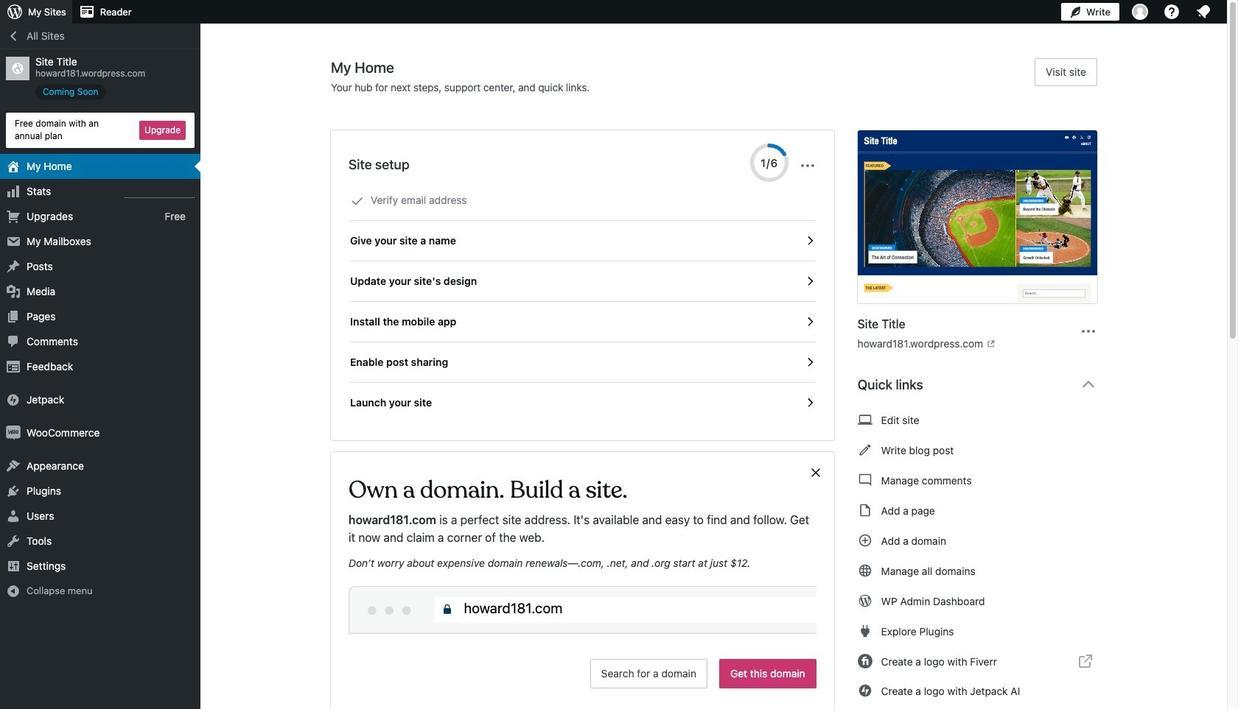 Task type: vqa. For each thing, say whether or not it's contained in the screenshot.
Highest hourly views 0 "image"
yes



Task type: describe. For each thing, give the bounding box(es) containing it.
dismiss domain name promotion image
[[809, 464, 822, 482]]

manage your notifications image
[[1195, 3, 1212, 21]]

3 task enabled image from the top
[[803, 397, 816, 410]]

1 img image from the top
[[6, 393, 21, 407]]

2 task enabled image from the top
[[803, 315, 816, 329]]

mode_comment image
[[858, 472, 872, 489]]

edit image
[[858, 441, 872, 459]]

insert_drive_file image
[[858, 502, 872, 520]]

laptop image
[[858, 411, 872, 429]]



Task type: locate. For each thing, give the bounding box(es) containing it.
more options for site site title image
[[1080, 322, 1097, 340]]

1 vertical spatial task enabled image
[[803, 315, 816, 329]]

task enabled image
[[803, 234, 816, 248], [803, 356, 816, 369], [803, 397, 816, 410]]

0 vertical spatial task enabled image
[[803, 275, 816, 288]]

launchpad checklist element
[[349, 181, 816, 423]]

0 vertical spatial task enabled image
[[803, 234, 816, 248]]

img image
[[6, 393, 21, 407], [6, 426, 21, 440]]

main content
[[331, 58, 1109, 710]]

1 vertical spatial img image
[[6, 426, 21, 440]]

highest hourly views 0 image
[[125, 188, 195, 198]]

0 vertical spatial img image
[[6, 393, 21, 407]]

help image
[[1163, 3, 1181, 21]]

dismiss settings image
[[799, 157, 816, 175]]

1 task enabled image from the top
[[803, 234, 816, 248]]

1 vertical spatial task enabled image
[[803, 356, 816, 369]]

1 task enabled image from the top
[[803, 275, 816, 288]]

progress bar
[[750, 144, 788, 182]]

2 img image from the top
[[6, 426, 21, 440]]

task enabled image
[[803, 275, 816, 288], [803, 315, 816, 329]]

2 vertical spatial task enabled image
[[803, 397, 816, 410]]

my profile image
[[1132, 4, 1148, 20]]

2 task enabled image from the top
[[803, 356, 816, 369]]



